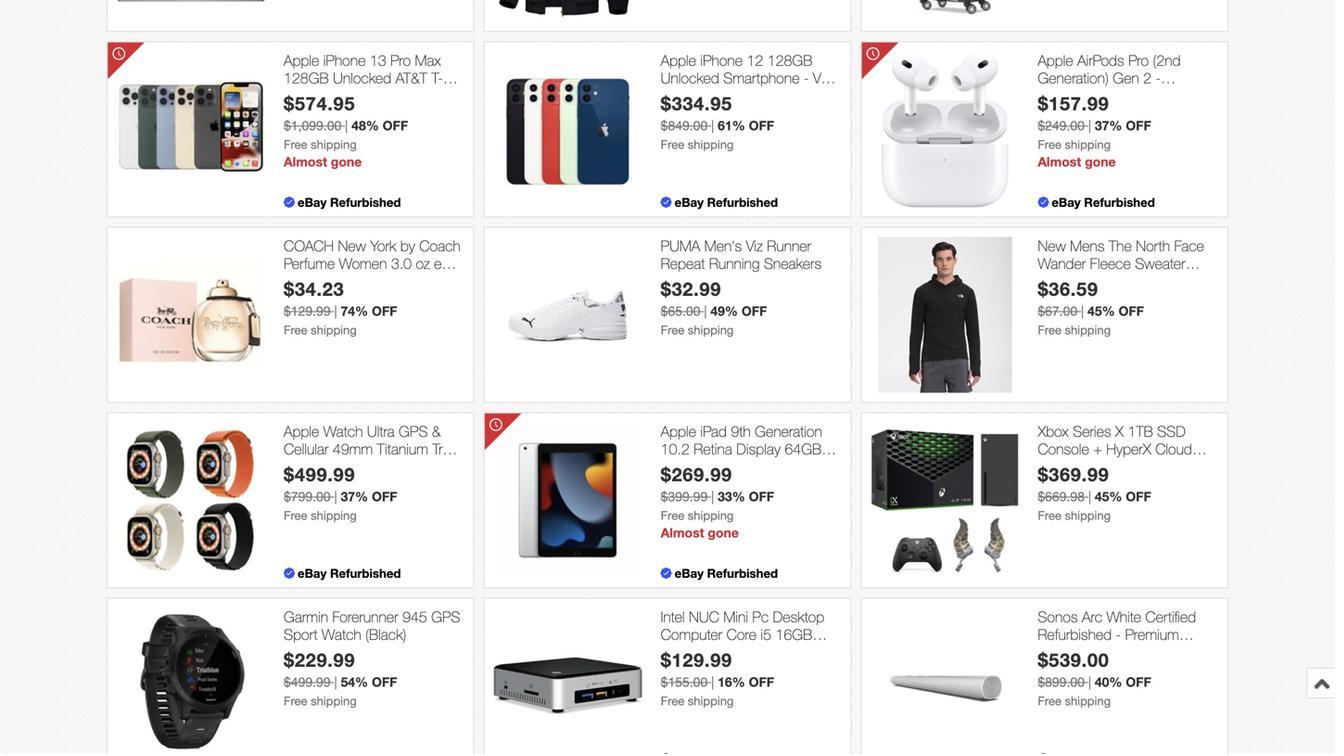 Task type: vqa. For each thing, say whether or not it's contained in the screenshot.
the bottommost K
no



Task type: locate. For each thing, give the bounding box(es) containing it.
free down $1,099.00
[[284, 138, 308, 152]]

sneakers
[[764, 255, 822, 272]]

excellent
[[1038, 87, 1093, 105], [407, 458, 461, 476]]

| for $269.99
[[712, 489, 715, 504]]

shipping down 54%
[[311, 694, 357, 709]]

alpine
[[284, 458, 321, 476]]

shipping down 16%
[[688, 694, 734, 709]]

off for $539.00
[[1126, 675, 1152, 690]]

2 $499.99 from the top
[[284, 675, 331, 690]]

refurbished down sonos
[[1038, 626, 1112, 643]]

| left 49%
[[704, 304, 707, 319]]

0 horizontal spatial gps
[[399, 422, 428, 440]]

shipping inside $157.99 $249.00 | 37% off free shipping almost gone
[[1065, 138, 1111, 152]]

shipping down $799.00
[[311, 509, 357, 523]]

$799.00
[[284, 489, 331, 504]]

- right smartphone
[[804, 69, 809, 87]]

1 horizontal spatial very
[[814, 69, 840, 87]]

off down jacket
[[1119, 304, 1145, 319]]

0 vertical spatial excellent
[[1038, 87, 1093, 105]]

$499.99 inside $499.99 $799.00 | 37% off free shipping
[[284, 464, 355, 486]]

i5
[[761, 626, 772, 643]]

runner
[[767, 237, 812, 254]]

gps inside apple watch ultra gps & cellular 49mm titanium trail alpine loop ocean excellent
[[399, 422, 428, 440]]

excellent inside apple airpods pro (2nd generation) gen 2 - excellent
[[1038, 87, 1093, 105]]

sport
[[284, 626, 318, 643]]

shipping down $249.00
[[1065, 138, 1111, 152]]

0 vertical spatial watch
[[324, 422, 363, 440]]

0 horizontal spatial excellent
[[407, 458, 461, 476]]

shipping inside $369.99 $669.98 | 45% off free shipping
[[1065, 509, 1111, 523]]

1 vertical spatial gps
[[431, 608, 461, 626]]

forerunner
[[333, 608, 398, 626]]

0 horizontal spatial gone
[[331, 154, 362, 170]]

off inside $34.23 $129.99 | 74% off free shipping
[[372, 304, 397, 319]]

gps up the titanium
[[399, 422, 428, 440]]

0 vertical spatial ssd
[[1158, 422, 1186, 440]]

2 pro from the left
[[1129, 51, 1150, 69]]

| left 74%
[[334, 304, 337, 319]]

premium
[[1126, 626, 1180, 643]]

free inside $574.95 $1,099.00 | 48% off free shipping almost gone
[[284, 138, 308, 152]]

ssd inside xbox series x 1tb ssd console + hyperx cloud alpha horn attachment
[[1158, 422, 1186, 440]]

good up $849.00 on the top of the page
[[661, 87, 696, 105]]

free down $67.00
[[1038, 323, 1062, 337]]

off right the 61%
[[749, 118, 775, 133]]

fi down 10.2
[[682, 458, 693, 476]]

shipping inside $36.59 $67.00 | 45% off free shipping
[[1065, 323, 1111, 337]]

apple for $499.99
[[284, 422, 319, 440]]

2 horizontal spatial almost
[[1038, 154, 1082, 170]]

off right 54%
[[372, 675, 397, 690]]

apple up the generation) at the top right of the page
[[1038, 51, 1074, 69]]

shipping down 49%
[[688, 323, 734, 337]]

watch
[[324, 422, 363, 440], [322, 626, 362, 643]]

off inside "$269.99 $399.99 | 33% off free shipping almost gone"
[[749, 489, 775, 504]]

128gb
[[768, 51, 813, 69], [284, 69, 329, 87]]

new
[[284, 272, 315, 290]]

off for $369.99
[[1126, 489, 1152, 504]]

$32.99
[[661, 278, 722, 300]]

| left 16%
[[712, 675, 715, 690]]

ebay refurbished up mini
[[675, 566, 778, 581]]

watch inside apple watch ultra gps & cellular 49mm titanium trail alpine loop ocean excellent
[[324, 422, 363, 440]]

apple inside apple watch ultra gps & cellular 49mm titanium trail alpine loop ocean excellent
[[284, 422, 319, 440]]

off inside $334.95 $849.00 | 61% off free shipping
[[749, 118, 775, 133]]

shipping inside $334.95 $849.00 | 61% off free shipping
[[688, 138, 734, 152]]

fleece
[[1091, 255, 1132, 272]]

$129.99
[[284, 304, 331, 319], [661, 649, 733, 671]]

pc
[[753, 608, 769, 626]]

45% down pullover
[[1088, 304, 1116, 319]]

| down "$369.99"
[[1089, 489, 1092, 504]]

$849.00
[[661, 118, 708, 133]]

| inside $129.99 $155.00 | 16% off free shipping
[[712, 675, 715, 690]]

wi-
[[661, 458, 682, 476], [682, 661, 703, 679]]

1 vertical spatial 45%
[[1095, 489, 1123, 504]]

9th
[[731, 422, 751, 440]]

gps right 945
[[431, 608, 461, 626]]

free inside $539.00 $899.00 | 40% off free shipping
[[1038, 694, 1062, 709]]

gps for $229.99
[[431, 608, 461, 626]]

| left '33%' in the bottom of the page
[[712, 489, 715, 504]]

off inside $369.99 $669.98 | 45% off free shipping
[[1126, 489, 1152, 504]]

off
[[383, 118, 408, 133], [749, 118, 775, 133], [1126, 118, 1152, 133], [372, 304, 397, 319], [742, 304, 768, 319], [1119, 304, 1145, 319], [372, 489, 397, 504], [749, 489, 775, 504], [1126, 489, 1152, 504], [372, 675, 397, 690], [749, 675, 775, 690], [1126, 675, 1152, 690]]

0 vertical spatial 37%
[[1095, 118, 1123, 133]]

ebay refurbished up the forerunner
[[298, 566, 401, 581]]

1 vertical spatial ssd
[[745, 644, 773, 661]]

48%
[[352, 118, 379, 133]]

| left the 61%
[[712, 118, 715, 133]]

1 horizontal spatial iphone
[[701, 51, 743, 69]]

new inside coach new york by coach perfume women 3.0 oz edp new in box
[[338, 237, 366, 254]]

0 vertical spatial wi-
[[661, 458, 682, 476]]

shipping inside $574.95 $1,099.00 | 48% off free shipping almost gone
[[311, 138, 357, 152]]

wi- down 10.2
[[661, 458, 682, 476]]

apple ipad 9th generation 10.2 retina display 64gb wi-fi silver touchscreen link
[[661, 422, 842, 476]]

pullover
[[1083, 272, 1131, 290]]

off right 40%
[[1126, 675, 1152, 690]]

pro up at&t
[[391, 51, 411, 69]]

ebay for $574.95
[[298, 195, 327, 210]]

off inside $574.95 $1,099.00 | 48% off free shipping almost gone
[[383, 118, 408, 133]]

almost inside $574.95 $1,099.00 | 48% off free shipping almost gone
[[284, 154, 327, 170]]

gone for $157.99
[[1086, 154, 1117, 170]]

coach
[[420, 237, 461, 254]]

0 vertical spatial 45%
[[1088, 304, 1116, 319]]

$129.99 down the $34.23
[[284, 304, 331, 319]]

apple
[[284, 51, 319, 69], [661, 51, 697, 69], [1038, 51, 1074, 69], [284, 422, 319, 440], [661, 422, 697, 440]]

(black)
[[366, 626, 407, 643]]

iphone inside apple iphone 13 pro max 128gb unlocked at&t t- mobile verizon very good condition
[[324, 51, 366, 69]]

new up "wander"
[[1038, 237, 1067, 254]]

smart
[[1038, 644, 1075, 661]]

| inside $157.99 $249.00 | 37% off free shipping almost gone
[[1089, 118, 1092, 133]]

apple ipad 9th generation 10.2 retina display 64gb wi-fi silver touchscreen
[[661, 422, 827, 476]]

45% for $36.59
[[1088, 304, 1116, 319]]

ebay up mens
[[1052, 195, 1081, 210]]

45% inside $36.59 $67.00 | 45% off free shipping
[[1088, 304, 1116, 319]]

almost for $574.95
[[284, 154, 327, 170]]

1 vertical spatial wi-
[[682, 661, 703, 679]]

$129.99 up "$155.00"
[[661, 649, 733, 671]]

| for $369.99
[[1089, 489, 1092, 504]]

iphone inside apple iphone 12 128gb unlocked smartphone - very good
[[701, 51, 743, 69]]

-
[[804, 69, 809, 87], [1156, 69, 1162, 87], [1117, 626, 1122, 643]]

shipping
[[311, 138, 357, 152], [688, 138, 734, 152], [1065, 138, 1111, 152], [311, 323, 357, 337], [688, 323, 734, 337], [1065, 323, 1111, 337], [311, 509, 357, 523], [688, 509, 734, 523], [1065, 509, 1111, 523], [311, 694, 357, 709], [688, 694, 734, 709], [1065, 694, 1111, 709]]

off inside $129.99 $155.00 | 16% off free shipping
[[749, 675, 775, 690]]

ebay up coach
[[298, 195, 327, 210]]

0 horizontal spatial iphone
[[324, 51, 366, 69]]

| for $34.23
[[334, 304, 337, 319]]

off for $499.99
[[372, 489, 397, 504]]

unlocked
[[333, 69, 392, 87], [661, 69, 720, 87]]

off right 48%
[[383, 118, 408, 133]]

| inside $574.95 $1,099.00 | 48% off free shipping almost gone
[[345, 118, 348, 133]]

45% for $369.99
[[1095, 489, 1123, 504]]

gone inside $574.95 $1,099.00 | 48% off free shipping almost gone
[[331, 154, 362, 170]]

free inside $334.95 $849.00 | 61% off free shipping
[[661, 138, 685, 152]]

free inside $36.59 $67.00 | 45% off free shipping
[[1038, 323, 1062, 337]]

free inside "$269.99 $399.99 | 33% off free shipping almost gone"
[[661, 509, 685, 523]]

free down $799.00
[[284, 509, 308, 523]]

1 unlocked from the left
[[333, 69, 392, 87]]

| left 48%
[[345, 118, 348, 133]]

almost down $1,099.00
[[284, 154, 327, 170]]

0 horizontal spatial unlocked
[[333, 69, 392, 87]]

apple for $334.95
[[661, 51, 697, 69]]

1tb
[[1128, 422, 1154, 440]]

almost down $249.00
[[1038, 154, 1082, 170]]

128gb inside apple iphone 13 pro max 128gb unlocked at&t t- mobile verizon very good condition
[[284, 69, 329, 87]]

40%
[[1095, 675, 1123, 690]]

free for $574.95
[[284, 138, 308, 152]]

free inside $34.23 $129.99 | 74% off free shipping
[[284, 323, 308, 337]]

max
[[415, 51, 441, 69]]

| inside $334.95 $849.00 | 61% off free shipping
[[712, 118, 715, 133]]

$669.98
[[1038, 489, 1085, 504]]

| left 54%
[[334, 675, 337, 690]]

0 horizontal spatial very
[[377, 87, 403, 105]]

16%
[[718, 675, 746, 690]]

37% inside $157.99 $249.00 | 37% off free shipping almost gone
[[1095, 118, 1123, 133]]

free down $669.98
[[1038, 509, 1062, 523]]

pro up 2
[[1129, 51, 1150, 69]]

refurbished up the the
[[1085, 195, 1156, 210]]

unlocked up verizon
[[333, 69, 392, 87]]

apple up 10.2
[[661, 422, 697, 440]]

ssd down the i5
[[745, 644, 773, 661]]

$369.99
[[1038, 464, 1110, 486]]

1 new from the left
[[338, 237, 366, 254]]

apple for $574.95
[[284, 51, 319, 69]]

almost inside $157.99 $249.00 | 37% off free shipping almost gone
[[1038, 154, 1082, 170]]

| inside $539.00 $899.00 | 40% off free shipping
[[1089, 675, 1092, 690]]

0 horizontal spatial good
[[407, 87, 443, 105]]

10
[[661, 661, 678, 679]]

| right $799.00
[[334, 489, 337, 504]]

gone inside $157.99 $249.00 | 37% off free shipping almost gone
[[1086, 154, 1117, 170]]

0 vertical spatial gps
[[399, 422, 428, 440]]

refurbished up the forerunner
[[330, 566, 401, 581]]

| for $334.95
[[712, 118, 715, 133]]

shipping inside $34.23 $129.99 | 74% off free shipping
[[311, 323, 357, 337]]

off inside $499.99 $799.00 | 37% off free shipping
[[372, 489, 397, 504]]

off for $34.23
[[372, 304, 397, 319]]

1 horizontal spatial good
[[661, 87, 696, 105]]

1 vertical spatial excellent
[[407, 458, 461, 476]]

2 iphone from the left
[[701, 51, 743, 69]]

off inside $157.99 $249.00 | 37% off free shipping almost gone
[[1126, 118, 1152, 133]]

airpods
[[1078, 51, 1125, 69]]

core
[[727, 626, 757, 643]]

| inside $36.59 $67.00 | 45% off free shipping
[[1082, 304, 1085, 319]]

13
[[370, 51, 386, 69]]

2 new from the left
[[1038, 237, 1067, 254]]

1 vertical spatial $499.99
[[284, 675, 331, 690]]

| left 40%
[[1089, 675, 1092, 690]]

&
[[432, 422, 441, 440]]

new up women
[[338, 237, 366, 254]]

the
[[1109, 237, 1133, 254]]

wi- inside apple ipad 9th generation 10.2 retina display 64gb wi-fi silver touchscreen
[[661, 458, 682, 476]]

apple inside apple iphone 13 pro max 128gb unlocked at&t t- mobile verizon very good condition
[[284, 51, 319, 69]]

ebay refurbished up york
[[298, 195, 401, 210]]

54%
[[341, 675, 368, 690]]

off right 74%
[[372, 304, 397, 319]]

iphone for $574.95
[[324, 51, 366, 69]]

apple airpods pro (2nd generation) gen 2 - excellent link
[[1038, 51, 1219, 105]]

1 $499.99 from the top
[[284, 464, 355, 486]]

off inside $36.59 $67.00 | 45% off free shipping
[[1119, 304, 1145, 319]]

ebay up nuc
[[675, 566, 704, 581]]

wi- right 10 at bottom
[[682, 661, 703, 679]]

almost down $399.99
[[661, 525, 705, 541]]

128gb up mobile
[[284, 69, 329, 87]]

free inside $157.99 $249.00 | 37% off free shipping almost gone
[[1038, 138, 1062, 152]]

| for $574.95
[[345, 118, 348, 133]]

1 vertical spatial fi
[[703, 661, 713, 679]]

cloud
[[1156, 440, 1193, 458]]

$269.99
[[661, 464, 733, 486]]

new inside new mens the north face wander fleece sweater hoody pullover jacket
[[1038, 237, 1067, 254]]

2 horizontal spatial gone
[[1086, 154, 1117, 170]]

almost for $269.99
[[661, 525, 705, 541]]

1 horizontal spatial 128gb
[[768, 51, 813, 69]]

1 horizontal spatial unlocked
[[661, 69, 720, 87]]

unlocked up $334.95
[[661, 69, 720, 87]]

off for $334.95
[[749, 118, 775, 133]]

iphone
[[324, 51, 366, 69], [701, 51, 743, 69]]

free down $399.99
[[661, 509, 685, 523]]

37% down loop
[[341, 489, 368, 504]]

shipping inside $129.99 $155.00 | 16% off free shipping
[[688, 694, 734, 709]]

x
[[1116, 422, 1124, 440]]

$499.99 up $799.00
[[284, 464, 355, 486]]

refurbished up mini
[[707, 566, 778, 581]]

shipping inside puma men's viz runner repeat running sneakers $32.99 $65.00 | 49% off free shipping
[[688, 323, 734, 337]]

sweater
[[1136, 255, 1186, 272]]

touchscreen
[[745, 458, 827, 476]]

$499.99 $799.00 | 37% off free shipping
[[284, 464, 397, 523]]

45% inside $369.99 $669.98 | 45% off free shipping
[[1095, 489, 1123, 504]]

0 horizontal spatial almost
[[284, 154, 327, 170]]

edp
[[434, 255, 458, 272]]

0 horizontal spatial pro
[[391, 51, 411, 69]]

free inside $369.99 $669.98 | 45% off free shipping
[[1038, 509, 1062, 523]]

off right '33%' in the bottom of the page
[[749, 489, 775, 504]]

free for $34.23
[[284, 323, 308, 337]]

| for $539.00
[[1089, 675, 1092, 690]]

very down at&t
[[377, 87, 403, 105]]

shipping inside "$269.99 $399.99 | 33% off free shipping almost gone"
[[688, 509, 734, 523]]

good down t-
[[407, 87, 443, 105]]

128gb up smartphone
[[768, 51, 813, 69]]

free down '$65.00'
[[661, 323, 685, 337]]

2 horizontal spatial -
[[1156, 69, 1162, 87]]

watch up '49mm' at the left bottom
[[324, 422, 363, 440]]

0 horizontal spatial $129.99
[[284, 304, 331, 319]]

free inside $129.99 $155.00 | 16% off free shipping
[[661, 694, 685, 709]]

shipping for $334.95
[[688, 138, 734, 152]]

1 horizontal spatial excellent
[[1038, 87, 1093, 105]]

1 horizontal spatial 37%
[[1095, 118, 1123, 133]]

free for $334.95
[[661, 138, 685, 152]]

37%
[[1095, 118, 1123, 133], [341, 489, 368, 504]]

37% for $499.99
[[341, 489, 368, 504]]

free for $157.99
[[1038, 138, 1062, 152]]

1 horizontal spatial new
[[1038, 237, 1067, 254]]

shipping inside $539.00 $899.00 | 40% off free shipping
[[1065, 694, 1111, 709]]

0 horizontal spatial new
[[338, 237, 366, 254]]

fi down 256gb
[[703, 661, 713, 679]]

ultra
[[367, 422, 395, 440]]

free down $899.00
[[1038, 694, 1062, 709]]

excellent inside apple watch ultra gps & cellular 49mm titanium trail alpine loop ocean excellent
[[407, 458, 461, 476]]

shipping inside $499.99 $799.00 | 37% off free shipping
[[311, 509, 357, 523]]

1 horizontal spatial almost
[[661, 525, 705, 541]]

shipping down $67.00
[[1065, 323, 1111, 337]]

- down white
[[1117, 626, 1122, 643]]

1 horizontal spatial fi
[[703, 661, 713, 679]]

ipad
[[701, 422, 727, 440]]

0 vertical spatial $129.99
[[284, 304, 331, 319]]

gone inside "$269.99 $399.99 | 33% off free shipping almost gone"
[[708, 525, 739, 541]]

pro
[[391, 51, 411, 69], [1129, 51, 1150, 69]]

0 vertical spatial fi
[[682, 458, 693, 476]]

1 horizontal spatial ssd
[[1158, 422, 1186, 440]]

2 unlocked from the left
[[661, 69, 720, 87]]

1 vertical spatial $129.99
[[661, 649, 733, 671]]

free inside puma men's viz runner repeat running sneakers $32.99 $65.00 | 49% off free shipping
[[661, 323, 685, 337]]

- inside apple iphone 12 128gb unlocked smartphone - very good
[[804, 69, 809, 87]]

free inside garmin forerunner 945 gps sport watch (black) $229.99 $499.99 | 54% off free shipping
[[284, 694, 308, 709]]

ssd up cloud
[[1158, 422, 1186, 440]]

| inside $369.99 $669.98 | 45% off free shipping
[[1089, 489, 1092, 504]]

free inside $499.99 $799.00 | 37% off free shipping
[[284, 509, 308, 523]]

1 horizontal spatial -
[[1117, 626, 1122, 643]]

$499.99 inside garmin forerunner 945 gps sport watch (black) $229.99 $499.99 | 54% off free shipping
[[284, 675, 331, 690]]

free for $129.99
[[661, 694, 685, 709]]

1 good from the left
[[407, 87, 443, 105]]

| inside $499.99 $799.00 | 37% off free shipping
[[334, 489, 337, 504]]

$157.99
[[1038, 93, 1110, 115]]

ebay
[[298, 195, 327, 210], [675, 195, 704, 210], [1052, 195, 1081, 210], [298, 566, 327, 581], [675, 566, 704, 581]]

new
[[338, 237, 366, 254], [1038, 237, 1067, 254]]

jacket
[[1135, 272, 1175, 290]]

apple watch ultra gps & cellular 49mm titanium trail alpine loop ocean excellent link
[[284, 422, 464, 476]]

shipping down $669.98
[[1065, 509, 1111, 523]]

shipping for $157.99
[[1065, 138, 1111, 152]]

off down ocean
[[372, 489, 397, 504]]

sonos arc white certified refurbished - premium smart soundbar link
[[1038, 608, 1219, 661]]

free down $229.99
[[284, 694, 308, 709]]

1 horizontal spatial $129.99
[[661, 649, 733, 671]]

apple inside apple iphone 12 128gb unlocked smartphone - very good
[[661, 51, 697, 69]]

gps inside garmin forerunner 945 gps sport watch (black) $229.99 $499.99 | 54% off free shipping
[[431, 608, 461, 626]]

shipping down the 61%
[[688, 138, 734, 152]]

- right 2
[[1156, 69, 1162, 87]]

puma men's viz runner repeat running sneakers $32.99 $65.00 | 49% off free shipping
[[661, 237, 822, 337]]

off inside puma men's viz runner repeat running sneakers $32.99 $65.00 | 49% off free shipping
[[742, 304, 768, 319]]

fi
[[682, 458, 693, 476], [703, 661, 713, 679]]

free down $849.00 on the top of the page
[[661, 138, 685, 152]]

xbox
[[1038, 422, 1069, 440]]

|
[[345, 118, 348, 133], [712, 118, 715, 133], [1089, 118, 1092, 133], [334, 304, 337, 319], [704, 304, 707, 319], [1082, 304, 1085, 319], [334, 489, 337, 504], [712, 489, 715, 504], [1089, 489, 1092, 504], [334, 675, 337, 690], [712, 675, 715, 690], [1089, 675, 1092, 690]]

good inside apple iphone 13 pro max 128gb unlocked at&t t- mobile verizon very good condition
[[407, 87, 443, 105]]

| right $67.00
[[1082, 304, 1085, 319]]

free for $499.99
[[284, 509, 308, 523]]

apple inside apple airpods pro (2nd generation) gen 2 - excellent
[[1038, 51, 1074, 69]]

almost inside "$269.99 $399.99 | 33% off free shipping almost gone"
[[661, 525, 705, 541]]

1 iphone from the left
[[324, 51, 366, 69]]

shipping for $129.99
[[688, 694, 734, 709]]

gone down the $157.99
[[1086, 154, 1117, 170]]

shipping down 40%
[[1065, 694, 1111, 709]]

very inside apple iphone 12 128gb unlocked smartphone - very good
[[814, 69, 840, 87]]

2 good from the left
[[661, 87, 696, 105]]

37% inside $499.99 $799.00 | 37% off free shipping
[[341, 489, 368, 504]]

0 horizontal spatial ssd
[[745, 644, 773, 661]]

gone for $574.95
[[331, 154, 362, 170]]

| inside $34.23 $129.99 | 74% off free shipping
[[334, 304, 337, 319]]

ebay for $157.99
[[1052, 195, 1081, 210]]

loop
[[325, 458, 357, 476]]

display
[[737, 440, 781, 458]]

excellent down the generation) at the top right of the page
[[1038, 87, 1093, 105]]

| inside "$269.99 $399.99 | 33% off free shipping almost gone"
[[712, 489, 715, 504]]

1 vertical spatial watch
[[322, 626, 362, 643]]

$334.95
[[661, 93, 733, 115]]

ebay refurbished for $574.95
[[298, 195, 401, 210]]

very
[[814, 69, 840, 87], [377, 87, 403, 105]]

1 horizontal spatial gps
[[431, 608, 461, 626]]

watch down the forerunner
[[322, 626, 362, 643]]

| down the $157.99
[[1089, 118, 1092, 133]]

gps for titanium
[[399, 422, 428, 440]]

$34.23 $129.99 | 74% off free shipping
[[284, 278, 397, 337]]

apple up $334.95
[[661, 51, 697, 69]]

1 vertical spatial 37%
[[341, 489, 368, 504]]

sonos
[[1038, 608, 1079, 626]]

off for $157.99
[[1126, 118, 1152, 133]]

gone down 48%
[[331, 154, 362, 170]]

1 pro from the left
[[391, 51, 411, 69]]

0 horizontal spatial 128gb
[[284, 69, 329, 87]]

off right 49%
[[742, 304, 768, 319]]

ebay for $269.99
[[675, 566, 704, 581]]

shipping down 74%
[[311, 323, 357, 337]]

sonos arc white certified refurbished - premium smart soundbar
[[1038, 608, 1197, 661]]

1 horizontal spatial gone
[[708, 525, 739, 541]]

37% down the $157.99
[[1095, 118, 1123, 133]]

45% down horn
[[1095, 489, 1123, 504]]

| for $129.99
[[712, 675, 715, 690]]

1 horizontal spatial pro
[[1129, 51, 1150, 69]]

apple inside apple ipad 9th generation 10.2 retina display 64gb wi-fi silver touchscreen
[[661, 422, 697, 440]]

0 horizontal spatial fi
[[682, 458, 693, 476]]

off inside $539.00 $899.00 | 40% off free shipping
[[1126, 675, 1152, 690]]

free down "$155.00"
[[661, 694, 685, 709]]

free down $249.00
[[1038, 138, 1062, 152]]

free down the $34.23
[[284, 323, 308, 337]]

0 horizontal spatial 37%
[[341, 489, 368, 504]]

0 vertical spatial $499.99
[[284, 464, 355, 486]]

iphone left 12
[[701, 51, 743, 69]]

0 horizontal spatial -
[[804, 69, 809, 87]]

off right 16%
[[749, 675, 775, 690]]



Task type: describe. For each thing, give the bounding box(es) containing it.
computer
[[661, 626, 723, 643]]

shipping inside garmin forerunner 945 gps sport watch (black) $229.99 $499.99 | 54% off free shipping
[[311, 694, 357, 709]]

off inside garmin forerunner 945 gps sport watch (black) $229.99 $499.99 | 54% off free shipping
[[372, 675, 397, 690]]

intel nuc mini pc desktop computer core i5 16gb ram 256gb ssd windows 10 wi-fi link
[[661, 608, 842, 679]]

desktop
[[773, 608, 825, 626]]

coach new york by coach perfume women 3.0 oz edp new in box
[[284, 237, 461, 290]]

| for $36.59
[[1082, 304, 1085, 319]]

almost for $157.99
[[1038, 154, 1082, 170]]

128gb inside apple iphone 12 128gb unlocked smartphone - very good
[[768, 51, 813, 69]]

33%
[[718, 489, 746, 504]]

49%
[[711, 304, 738, 319]]

$574.95
[[284, 93, 355, 115]]

$369.99 $669.98 | 45% off free shipping
[[1038, 464, 1152, 523]]

gone for $269.99
[[708, 525, 739, 541]]

off for $129.99
[[749, 675, 775, 690]]

iphone for $334.95
[[701, 51, 743, 69]]

ebay up garmin
[[298, 566, 327, 581]]

$399.99
[[661, 489, 708, 504]]

coach new york by coach perfume women 3.0 oz edp new in box link
[[284, 237, 464, 290]]

apple watch ultra gps & cellular 49mm titanium trail alpine loop ocean excellent
[[284, 422, 461, 476]]

49mm
[[333, 440, 373, 458]]

puma
[[661, 237, 701, 254]]

cellular
[[284, 440, 329, 458]]

running
[[710, 255, 760, 272]]

certified
[[1146, 608, 1197, 626]]

free for $269.99
[[661, 509, 685, 523]]

(2nd
[[1154, 51, 1181, 69]]

256gb
[[695, 644, 741, 661]]

gen
[[1113, 69, 1140, 87]]

garmin
[[284, 608, 328, 626]]

in
[[320, 272, 332, 290]]

puma men's viz runner repeat running sneakers link
[[661, 237, 842, 272]]

$65.00
[[661, 304, 701, 319]]

at&t
[[396, 69, 428, 87]]

windows
[[777, 644, 835, 661]]

apple for $157.99
[[1038, 51, 1074, 69]]

fi inside intel nuc mini pc desktop computer core i5 16gb ram 256gb ssd windows 10 wi-fi
[[703, 661, 713, 679]]

$129.99 inside $34.23 $129.99 | 74% off free shipping
[[284, 304, 331, 319]]

ebay refurbished for $157.99
[[1052, 195, 1156, 210]]

white
[[1107, 608, 1142, 626]]

repeat
[[661, 255, 705, 272]]

apple iphone 13 pro max 128gb unlocked at&t t- mobile verizon very good condition
[[284, 51, 443, 122]]

$129.99 $155.00 | 16% off free shipping
[[661, 649, 775, 709]]

61%
[[718, 118, 746, 133]]

| inside garmin forerunner 945 gps sport watch (black) $229.99 $499.99 | 54% off free shipping
[[334, 675, 337, 690]]

retina
[[694, 440, 733, 458]]

north
[[1137, 237, 1171, 254]]

shipping for $269.99
[[688, 509, 734, 523]]

t-
[[432, 69, 443, 87]]

watch inside garmin forerunner 945 gps sport watch (black) $229.99 $499.99 | 54% off free shipping
[[322, 626, 362, 643]]

good inside apple iphone 12 128gb unlocked smartphone - very good
[[661, 87, 696, 105]]

shipping for $369.99
[[1065, 509, 1111, 523]]

$269.99 $399.99 | 33% off free shipping almost gone
[[661, 464, 775, 541]]

- inside sonos arc white certified refurbished - premium smart soundbar
[[1117, 626, 1122, 643]]

intel nuc mini pc desktop computer core i5 16gb ram 256gb ssd windows 10 wi-fi
[[661, 608, 835, 679]]

garmin forerunner 945 gps sport watch (black) link
[[284, 608, 464, 644]]

refurbished up viz
[[707, 195, 778, 210]]

- inside apple airpods pro (2nd generation) gen 2 - excellent
[[1156, 69, 1162, 87]]

10.2
[[661, 440, 690, 458]]

coach
[[284, 237, 334, 254]]

$129.99 inside $129.99 $155.00 | 16% off free shipping
[[661, 649, 733, 671]]

wander
[[1038, 255, 1087, 272]]

hoody
[[1038, 272, 1079, 290]]

mobile
[[284, 87, 325, 105]]

men's
[[705, 237, 742, 254]]

945
[[403, 608, 427, 626]]

| for $157.99
[[1089, 118, 1092, 133]]

| for $499.99
[[334, 489, 337, 504]]

shipping for $34.23
[[311, 323, 357, 337]]

xbox series x 1tb ssd console + hyperx cloud alpha horn attachment
[[1038, 422, 1193, 476]]

$1,099.00
[[284, 118, 342, 133]]

intel
[[661, 608, 685, 626]]

generation
[[755, 422, 823, 440]]

+
[[1094, 440, 1103, 458]]

fi inside apple ipad 9th generation 10.2 retina display 64gb wi-fi silver touchscreen
[[682, 458, 693, 476]]

verizon
[[329, 87, 373, 105]]

$899.00
[[1038, 675, 1085, 690]]

3.0
[[391, 255, 412, 272]]

very inside apple iphone 13 pro max 128gb unlocked at&t t- mobile verizon very good condition
[[377, 87, 403, 105]]

viz
[[747, 237, 763, 254]]

ocean
[[361, 458, 402, 476]]

wi- inside intel nuc mini pc desktop computer core i5 16gb ram 256gb ssd windows 10 wi-fi
[[682, 661, 703, 679]]

shipping for $574.95
[[311, 138, 357, 152]]

console
[[1038, 440, 1090, 458]]

horn
[[1077, 458, 1107, 476]]

pro inside apple iphone 13 pro max 128gb unlocked at&t t- mobile verizon very good condition
[[391, 51, 411, 69]]

xbox series x 1tb ssd console + hyperx cloud alpha horn attachment link
[[1038, 422, 1219, 476]]

ssd inside intel nuc mini pc desktop computer core i5 16gb ram 256gb ssd windows 10 wi-fi
[[745, 644, 773, 661]]

$334.95 $849.00 | 61% off free shipping
[[661, 93, 775, 152]]

shipping for $499.99
[[311, 509, 357, 523]]

unlocked inside apple iphone 12 128gb unlocked smartphone - very good
[[661, 69, 720, 87]]

apple for $269.99
[[661, 422, 697, 440]]

$155.00
[[661, 675, 708, 690]]

free for $539.00
[[1038, 694, 1062, 709]]

new mens the north face wander fleece sweater hoody pullover jacket
[[1038, 237, 1205, 290]]

free for $369.99
[[1038, 509, 1062, 523]]

ebay refurbished for $269.99
[[675, 566, 778, 581]]

ebay up the puma
[[675, 195, 704, 210]]

trail
[[433, 440, 455, 458]]

off for $269.99
[[749, 489, 775, 504]]

new mens the north face wander fleece sweater hoody pullover jacket link
[[1038, 237, 1219, 290]]

pro inside apple airpods pro (2nd generation) gen 2 - excellent
[[1129, 51, 1150, 69]]

off for $574.95
[[383, 118, 408, 133]]

refurbished up york
[[330, 195, 401, 210]]

face
[[1175, 237, 1205, 254]]

york
[[370, 237, 396, 254]]

shipping for $36.59
[[1065, 323, 1111, 337]]

ram
[[661, 644, 691, 661]]

titanium
[[377, 440, 429, 458]]

free for $36.59
[[1038, 323, 1062, 337]]

unlocked inside apple iphone 13 pro max 128gb unlocked at&t t- mobile verizon very good condition
[[333, 69, 392, 87]]

condition
[[284, 105, 343, 122]]

shipping for $539.00
[[1065, 694, 1111, 709]]

perfume
[[284, 255, 335, 272]]

$36.59 $67.00 | 45% off free shipping
[[1038, 278, 1145, 337]]

37% for $157.99
[[1095, 118, 1123, 133]]

off for $36.59
[[1119, 304, 1145, 319]]

$36.59
[[1038, 278, 1099, 300]]

alpha
[[1038, 458, 1073, 476]]

ebay refurbished up men's
[[675, 195, 778, 210]]

| inside puma men's viz runner repeat running sneakers $32.99 $65.00 | 49% off free shipping
[[704, 304, 707, 319]]

silver
[[697, 458, 741, 476]]

women
[[339, 255, 387, 272]]

refurbished inside sonos arc white certified refurbished - premium smart soundbar
[[1038, 626, 1112, 643]]

$539.00 $899.00 | 40% off free shipping
[[1038, 649, 1152, 709]]

64gb
[[785, 440, 822, 458]]



